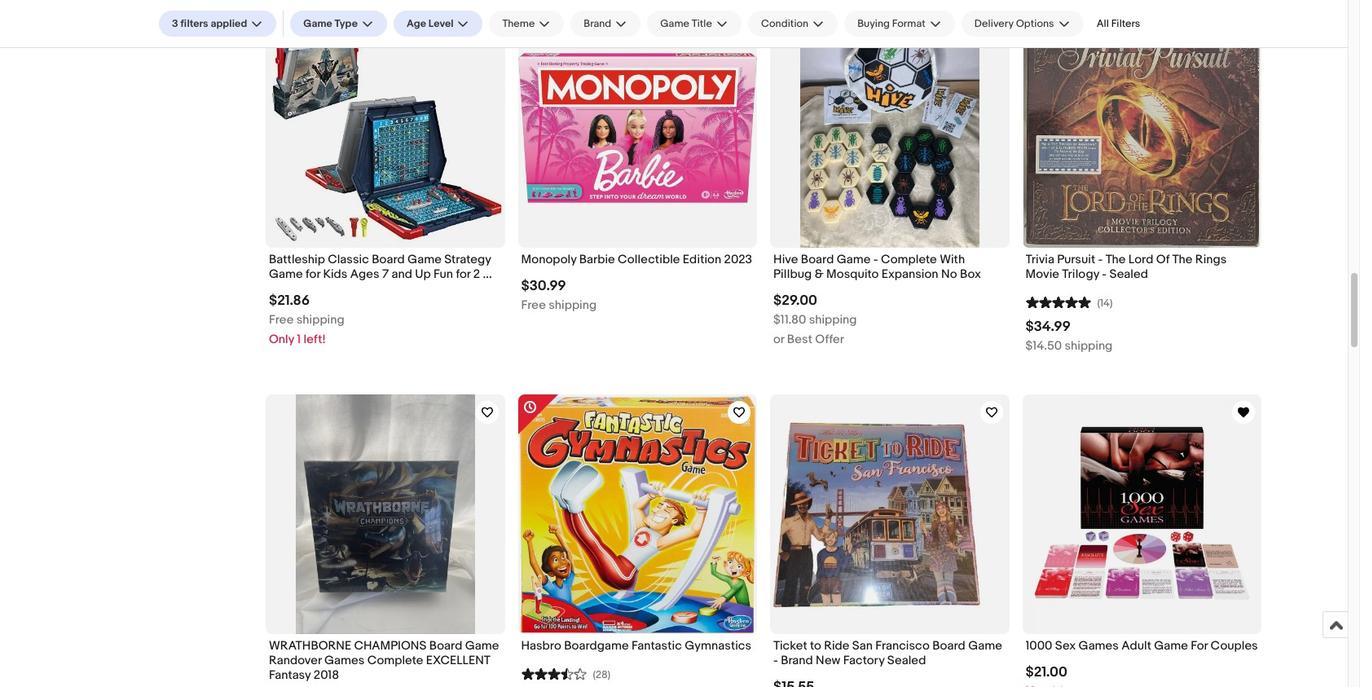 Task type: describe. For each thing, give the bounding box(es) containing it.
7
[[382, 267, 389, 282]]

game inside dropdown button
[[661, 17, 690, 30]]

shipping for $21.86
[[297, 312, 345, 328]]

type
[[335, 17, 358, 30]]

left!
[[304, 332, 326, 348]]

board inside ticket to ride san francisco board game - brand new factory sealed
[[933, 638, 966, 654]]

ticket to ride san francisco board game - brand new factory sealed image
[[770, 418, 1010, 610]]

mosquito
[[827, 267, 879, 282]]

$29.00
[[774, 293, 818, 309]]

buying
[[858, 17, 890, 30]]

offer
[[816, 332, 845, 348]]

5 out of 5 stars image
[[1026, 295, 1091, 310]]

1000 sex games adult game for couples image
[[1023, 395, 1262, 634]]

gymnastics
[[685, 638, 752, 654]]

1000 sex games adult game for couples
[[1026, 638, 1259, 654]]

game left for
[[1155, 638, 1189, 654]]

classic
[[328, 252, 369, 267]]

title
[[692, 17, 712, 30]]

delivery options
[[975, 17, 1055, 30]]

- right trilogy
[[1102, 267, 1107, 282]]

shipping for $34.99
[[1065, 339, 1113, 354]]

age level
[[407, 17, 454, 30]]

trivia pursuit - the lord of the rings movie trilogy - sealed image
[[1024, 8, 1261, 248]]

only
[[269, 332, 294, 348]]

shipping for $29.00
[[809, 312, 857, 328]]

complete inside "wrathborne champions board game randover games complete excellent fantasy 2018"
[[367, 653, 424, 668]]

boardgame
[[564, 638, 629, 654]]

3 filters applied button
[[159, 11, 277, 37]]

2
[[474, 267, 480, 282]]

- inside ticket to ride san francisco board game - brand new factory sealed
[[774, 653, 778, 668]]

1000
[[1026, 638, 1053, 654]]

$30.99 free shipping
[[521, 278, 597, 313]]

or
[[774, 332, 785, 348]]

and
[[392, 267, 412, 282]]

adult
[[1122, 638, 1152, 654]]

game type button
[[291, 11, 387, 37]]

for
[[1191, 638, 1208, 654]]

trivia
[[1026, 252, 1055, 267]]

$21.00
[[1026, 664, 1068, 681]]

(14)
[[1098, 297, 1113, 310]]

applied
[[211, 17, 247, 30]]

wrathborne
[[269, 638, 351, 654]]

$21.86
[[269, 293, 310, 309]]

2023
[[724, 252, 753, 267]]

hasbro
[[521, 638, 562, 654]]

buying format
[[858, 17, 926, 30]]

game title button
[[648, 11, 742, 37]]

2018
[[314, 668, 339, 683]]

trivia pursuit - the lord of the rings movie trilogy - sealed link
[[1026, 252, 1259, 286]]

delivery
[[975, 17, 1014, 30]]

game inside ticket to ride san francisco board game - brand new factory sealed
[[969, 638, 1003, 654]]

monopoly barbie collectible edition 2023 image
[[518, 53, 757, 203]]

delivery options button
[[962, 11, 1084, 37]]

tap to watch item - monopoly barbie collectible edition 2023 image
[[728, 15, 751, 38]]

battleship classic board game strategy game for kids ages 7 and up fun for 2 ... link
[[269, 252, 502, 286]]

...
[[483, 267, 492, 282]]

trilogy
[[1062, 267, 1100, 282]]

up
[[415, 267, 431, 282]]

box
[[960, 267, 981, 282]]

hasbro boardgame fantastic gymnastics image
[[518, 395, 757, 634]]

$34.99 $14.50 shipping
[[1026, 319, 1113, 354]]

fantastic
[[632, 638, 682, 654]]

new
[[816, 653, 841, 668]]

brand inside dropdown button
[[584, 17, 612, 30]]

battleship
[[269, 252, 325, 267]]

board inside hive board game - complete with pillbug & mosquito expansion no box
[[801, 252, 834, 267]]

1 for from the left
[[306, 267, 320, 282]]

wrathborne champions board game randover games complete excellent fantasy 2018 link
[[269, 638, 502, 687]]

ticket to ride san francisco board game - brand new factory sealed link
[[774, 638, 1006, 673]]

game inside dropdown button
[[304, 17, 332, 30]]

board inside "wrathborne champions board game randover games complete excellent fantasy 2018"
[[429, 638, 463, 654]]

$30.99
[[521, 278, 566, 294]]

1 horizontal spatial games
[[1079, 638, 1119, 654]]

champions
[[354, 638, 427, 654]]

filters
[[181, 17, 208, 30]]

all filters
[[1097, 17, 1141, 30]]

level
[[429, 17, 454, 30]]

board inside battleship classic board game strategy game for kids ages 7 and up fun for 2 ...
[[372, 252, 405, 267]]

strategy
[[444, 252, 491, 267]]

game type
[[304, 17, 358, 30]]

fantasy
[[269, 668, 311, 683]]

tap to watch item - hive board game - complete with pillbug & mosquito expansion no box image
[[980, 15, 1003, 38]]

ride
[[824, 638, 850, 654]]

$29.00 $11.80 shipping or best offer
[[774, 293, 857, 348]]

games inside "wrathborne champions board game randover games complete excellent fantasy 2018"
[[324, 653, 365, 668]]



Task type: vqa. For each thing, say whether or not it's contained in the screenshot.
the rightmost bank
no



Task type: locate. For each thing, give the bounding box(es) containing it.
brand left new
[[781, 653, 813, 668]]

game title
[[661, 17, 712, 30]]

factory
[[844, 653, 885, 668]]

shipping inside $34.99 $14.50 shipping
[[1065, 339, 1113, 354]]

with
[[940, 252, 965, 267]]

wrathborne champions board game randover games complete excellent fantasy 2018
[[269, 638, 499, 683]]

game left 1000
[[969, 638, 1003, 654]]

buying format button
[[845, 11, 955, 37]]

movie
[[1026, 267, 1060, 282]]

age level button
[[394, 11, 483, 37]]

- right pursuit
[[1099, 252, 1103, 267]]

hive board game - complete with pillbug & mosquito expansion no box
[[774, 252, 981, 282]]

1 horizontal spatial the
[[1173, 252, 1193, 267]]

games
[[1079, 638, 1119, 654], [324, 653, 365, 668]]

free down $30.99
[[521, 298, 546, 313]]

sealed for francisco
[[888, 653, 926, 668]]

tap to watch item - battleship classic board game strategy game for kids ages 7 and up fun for 2 ... image
[[476, 15, 499, 38]]

sealed right factory
[[888, 653, 926, 668]]

2 the from the left
[[1173, 252, 1193, 267]]

game left type
[[304, 17, 332, 30]]

pillbug
[[774, 267, 812, 282]]

options
[[1016, 17, 1055, 30]]

shipping
[[549, 298, 597, 313], [297, 312, 345, 328], [809, 312, 857, 328], [1065, 339, 1113, 354]]

game inside hive board game - complete with pillbug & mosquito expansion no box
[[837, 252, 871, 267]]

1 the from the left
[[1106, 252, 1126, 267]]

free inside $30.99 free shipping
[[521, 298, 546, 313]]

game
[[304, 17, 332, 30], [661, 17, 690, 30], [408, 252, 442, 267], [837, 252, 871, 267], [269, 267, 303, 282], [465, 638, 499, 654], [969, 638, 1003, 654], [1155, 638, 1189, 654]]

fun
[[434, 267, 453, 282]]

for
[[306, 267, 320, 282], [456, 267, 471, 282]]

- left to
[[774, 653, 778, 668]]

brand button
[[571, 11, 641, 37]]

sealed left of
[[1110, 267, 1149, 282]]

free for $21.86
[[269, 312, 294, 328]]

2 for from the left
[[456, 267, 471, 282]]

game left the hasbro
[[465, 638, 499, 654]]

$34.99
[[1026, 319, 1071, 335]]

1 horizontal spatial brand
[[781, 653, 813, 668]]

1 horizontal spatial free
[[521, 298, 546, 313]]

0 horizontal spatial brand
[[584, 17, 612, 30]]

pursuit
[[1058, 252, 1096, 267]]

3.5 out of 5 stars image
[[521, 666, 587, 682]]

sex
[[1056, 638, 1076, 654]]

3 filters applied
[[172, 17, 247, 30]]

$21.86 free shipping only 1 left!
[[269, 293, 345, 348]]

hasbro boardgame fantastic gymnastics link
[[521, 638, 754, 658]]

- inside hive board game - complete with pillbug & mosquito expansion no box
[[874, 252, 879, 267]]

filters
[[1112, 17, 1141, 30]]

best
[[787, 332, 813, 348]]

sealed inside ticket to ride san francisco board game - brand new factory sealed
[[888, 653, 926, 668]]

0 horizontal spatial the
[[1106, 252, 1126, 267]]

monopoly
[[521, 252, 577, 267]]

condition button
[[748, 11, 838, 37]]

1 vertical spatial brand
[[781, 653, 813, 668]]

for left 2 at left top
[[456, 267, 471, 282]]

shipping for $30.99
[[549, 298, 597, 313]]

for left kids on the left top of the page
[[306, 267, 320, 282]]

1000 sex games adult game for couples link
[[1026, 638, 1259, 658]]

battleship classic board game strategy game for kids ages 7 and up fun for 2 ...
[[269, 252, 492, 282]]

game left title
[[661, 17, 690, 30]]

ticket to ride san francisco board game - brand new factory sealed
[[774, 638, 1003, 668]]

wrathborne champions board game randover games complete excellent fantasy 2018 image
[[296, 395, 475, 634]]

0 vertical spatial brand
[[584, 17, 612, 30]]

edition
[[683, 252, 722, 267]]

to
[[810, 638, 822, 654]]

brand
[[584, 17, 612, 30], [781, 653, 813, 668]]

1 horizontal spatial for
[[456, 267, 471, 282]]

0 horizontal spatial for
[[306, 267, 320, 282]]

lord
[[1129, 252, 1154, 267]]

$14.50
[[1026, 339, 1062, 354]]

excellent
[[426, 653, 490, 668]]

all filters button
[[1091, 11, 1147, 37]]

the
[[1106, 252, 1126, 267], [1173, 252, 1193, 267]]

shipping up left!
[[297, 312, 345, 328]]

hive board game - complete with pillbug & mosquito expansion no box image
[[800, 8, 980, 248]]

0 horizontal spatial games
[[324, 653, 365, 668]]

monopoly barbie collectible edition 2023 link
[[521, 252, 754, 272]]

ages
[[350, 267, 380, 282]]

complete left no
[[881, 252, 937, 267]]

ticket
[[774, 638, 808, 654]]

format
[[893, 17, 926, 30]]

(14) link
[[1026, 295, 1113, 310]]

brand inside ticket to ride san francisco board game - brand new factory sealed
[[781, 653, 813, 668]]

0 vertical spatial complete
[[881, 252, 937, 267]]

game right 7
[[408, 252, 442, 267]]

1 vertical spatial complete
[[367, 653, 424, 668]]

barbie
[[579, 252, 615, 267]]

randover
[[269, 653, 322, 668]]

sealed inside trivia pursuit - the lord of the rings movie trilogy - sealed
[[1110, 267, 1149, 282]]

game inside "wrathborne champions board game randover games complete excellent fantasy 2018"
[[465, 638, 499, 654]]

monopoly barbie collectible edition 2023
[[521, 252, 753, 267]]

0 horizontal spatial sealed
[[888, 653, 926, 668]]

complete inside hive board game - complete with pillbug & mosquito expansion no box
[[881, 252, 937, 267]]

free up only
[[269, 312, 294, 328]]

francisco
[[876, 638, 930, 654]]

0 horizontal spatial free
[[269, 312, 294, 328]]

shipping up offer
[[809, 312, 857, 328]]

1 horizontal spatial sealed
[[1110, 267, 1149, 282]]

couples
[[1211, 638, 1259, 654]]

free
[[521, 298, 546, 313], [269, 312, 294, 328]]

of
[[1157, 252, 1170, 267]]

san
[[853, 638, 873, 654]]

0 horizontal spatial complete
[[367, 653, 424, 668]]

1 vertical spatial sealed
[[888, 653, 926, 668]]

hasbro boardgame fantastic gymnastics
[[521, 638, 752, 654]]

shipping inside the $21.86 free shipping only 1 left!
[[297, 312, 345, 328]]

game right '&'
[[837, 252, 871, 267]]

0 vertical spatial sealed
[[1110, 267, 1149, 282]]

shipping down $34.99
[[1065, 339, 1113, 354]]

brand right theme dropdown button
[[584, 17, 612, 30]]

shipping down $30.99
[[549, 298, 597, 313]]

theme
[[503, 17, 535, 30]]

$11.80
[[774, 312, 807, 328]]

3
[[172, 17, 178, 30]]

the left lord
[[1106, 252, 1126, 267]]

trivia pursuit - the lord of the rings movie trilogy - sealed
[[1026, 252, 1227, 282]]

battleship classic board game strategy game for kids ages 7 and up fun for 2 ... image
[[266, 8, 505, 248]]

shipping inside $30.99 free shipping
[[549, 298, 597, 313]]

- left expansion
[[874, 252, 879, 267]]

all
[[1097, 17, 1109, 30]]

sealed
[[1110, 267, 1149, 282], [888, 653, 926, 668]]

complete
[[881, 252, 937, 267], [367, 653, 424, 668]]

complete left excellent
[[367, 653, 424, 668]]

hive
[[774, 252, 798, 267]]

no
[[942, 267, 958, 282]]

theme button
[[490, 11, 564, 37]]

age
[[407, 17, 426, 30]]

free inside the $21.86 free shipping only 1 left!
[[269, 312, 294, 328]]

hive board game - complete with pillbug & mosquito expansion no box link
[[774, 252, 1006, 286]]

game up $21.86
[[269, 267, 303, 282]]

kids
[[323, 267, 348, 282]]

collectible
[[618, 252, 680, 267]]

-
[[874, 252, 879, 267], [1099, 252, 1103, 267], [1102, 267, 1107, 282], [774, 653, 778, 668]]

free for $30.99
[[521, 298, 546, 313]]

shipping inside the $29.00 $11.80 shipping or best offer
[[809, 312, 857, 328]]

the right of
[[1173, 252, 1193, 267]]

(28)
[[593, 668, 611, 682]]

sealed for lord
[[1110, 267, 1149, 282]]

1 horizontal spatial complete
[[881, 252, 937, 267]]

expansion
[[882, 267, 939, 282]]



